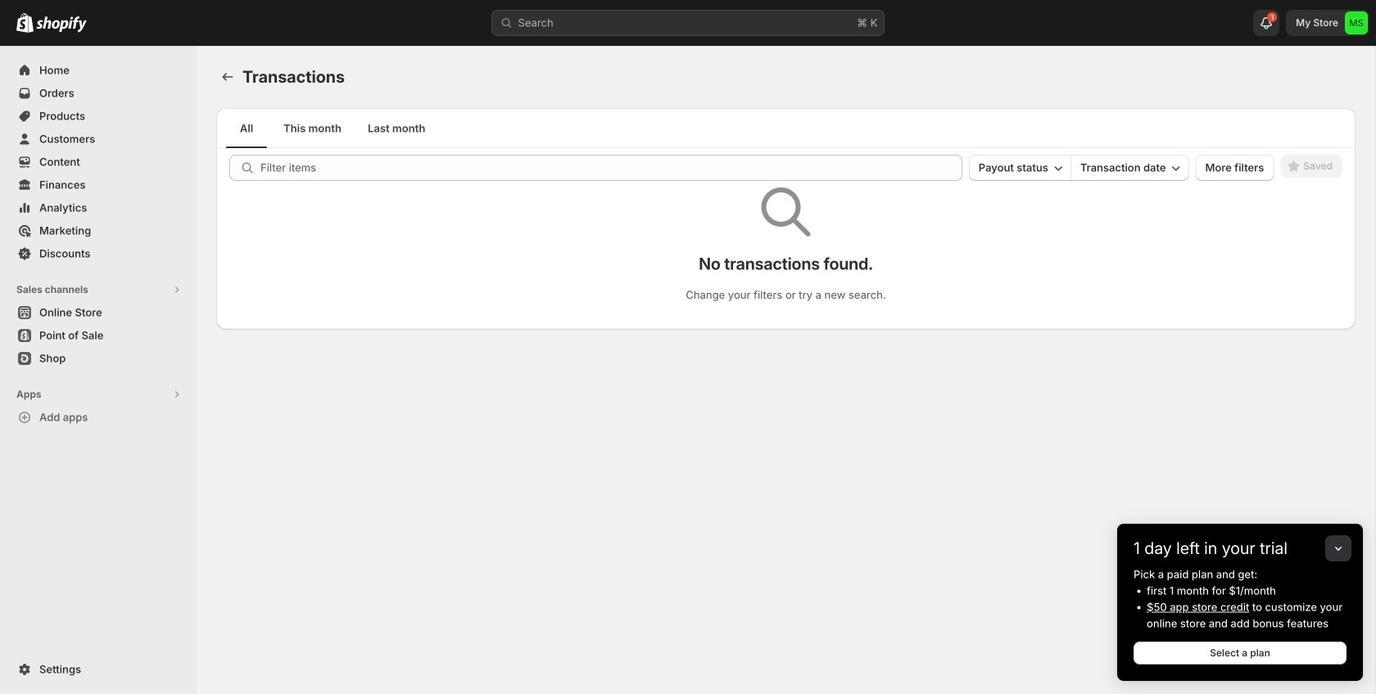 Task type: vqa. For each thing, say whether or not it's contained in the screenshot.
EMPTY SEARCH RESULTS image
yes



Task type: locate. For each thing, give the bounding box(es) containing it.
my store image
[[1346, 11, 1369, 34]]

tab list
[[223, 108, 1350, 148]]

empty search results image
[[762, 188, 811, 237]]

1 horizontal spatial shopify image
[[36, 16, 87, 33]]

shopify image
[[16, 13, 34, 33], [36, 16, 87, 33]]



Task type: describe. For each thing, give the bounding box(es) containing it.
Filter items text field
[[261, 155, 963, 181]]

0 horizontal spatial shopify image
[[16, 13, 34, 33]]



